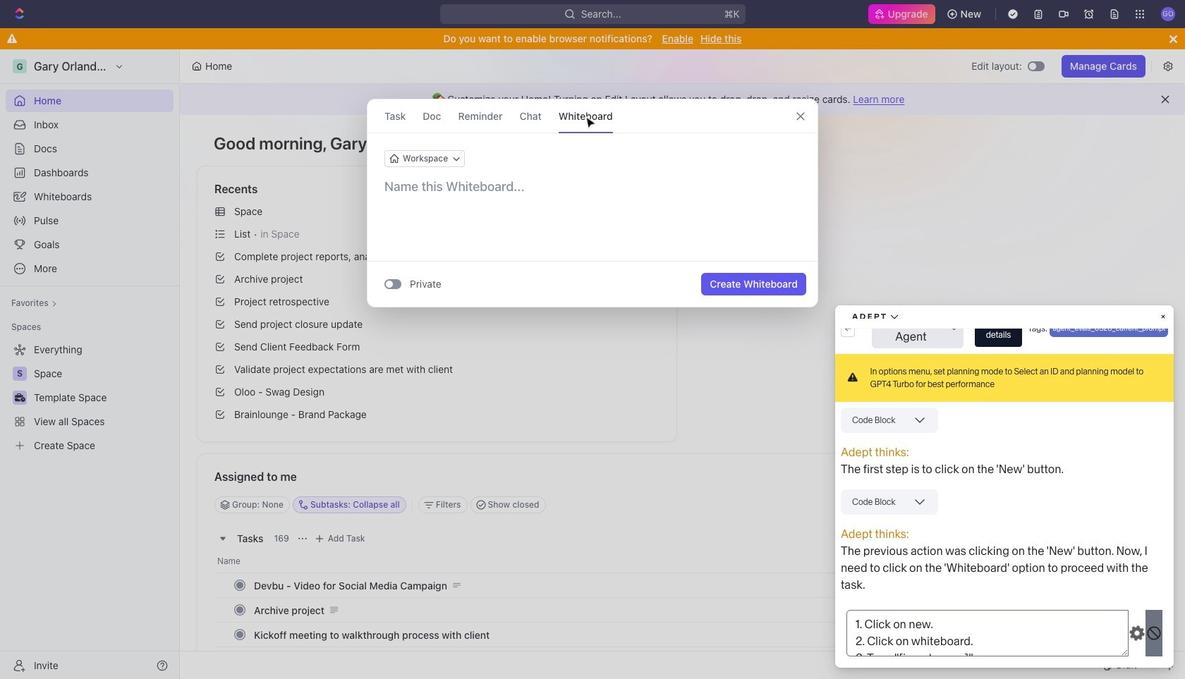 Task type: locate. For each thing, give the bounding box(es) containing it.
tree
[[6, 339, 174, 457]]

sidebar navigation
[[0, 49, 180, 680]]

dialog
[[367, 99, 819, 308]]

tree inside sidebar navigation
[[6, 339, 174, 457]]

Name this Whiteboard... field
[[368, 179, 818, 195]]

alert
[[180, 84, 1186, 115]]



Task type: vqa. For each thing, say whether or not it's contained in the screenshot.
Name This Whiteboard... field
yes



